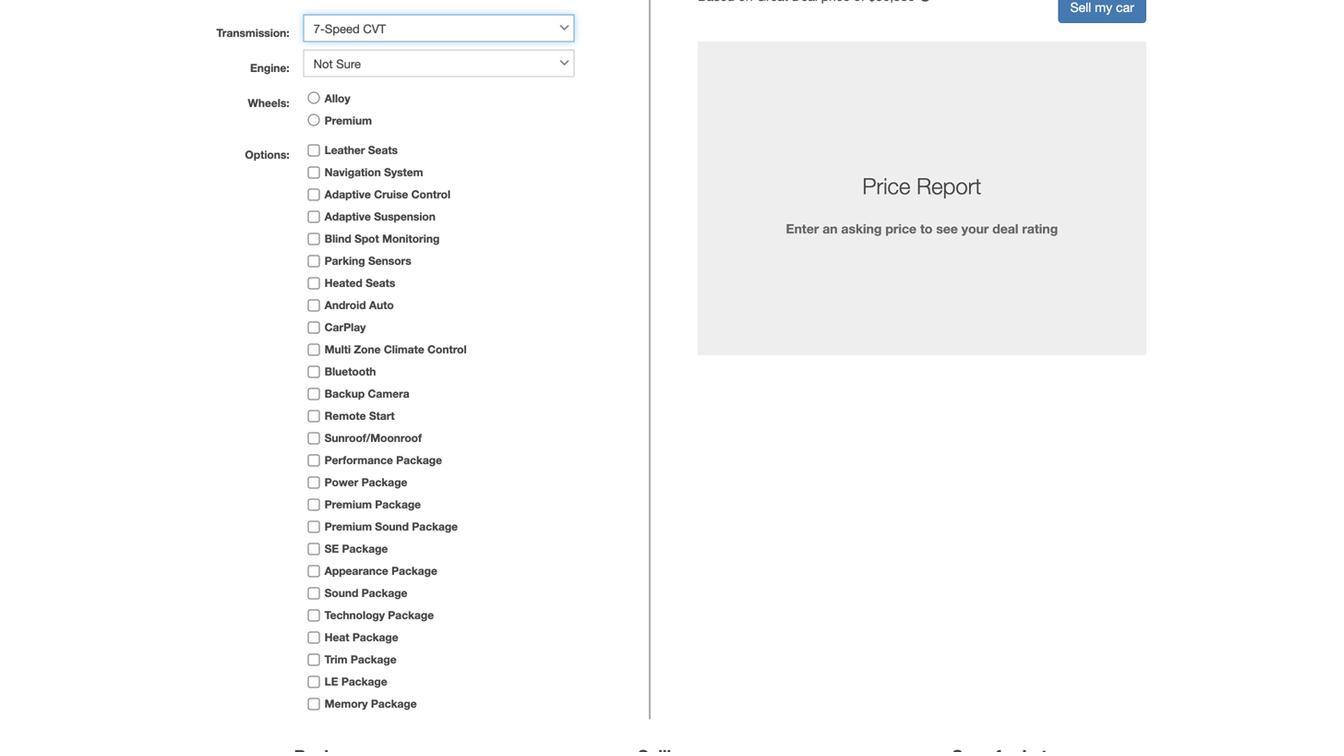 Task type: vqa. For each thing, say whether or not it's contained in the screenshot.
the top The Sound
yes



Task type: locate. For each thing, give the bounding box(es) containing it.
system
[[384, 166, 423, 179]]

premium up se package
[[325, 520, 372, 533]]

to
[[921, 221, 933, 237]]

zone
[[354, 343, 381, 356]]

0 vertical spatial sound
[[375, 520, 409, 533]]

bluetooth
[[325, 365, 376, 378]]

package up "premium sound package"
[[375, 498, 421, 511]]

seats up auto
[[366, 276, 396, 289]]

package for performance package
[[396, 454, 442, 467]]

control up suspension
[[412, 188, 451, 201]]

package down sound package
[[388, 609, 434, 622]]

power
[[325, 476, 359, 489]]

remote start
[[325, 409, 395, 422]]

adaptive cruise control
[[325, 188, 451, 201]]

deal
[[993, 221, 1019, 237]]

options: group
[[177, 136, 626, 720]]

Sunroof/Moonroof checkbox
[[308, 433, 320, 445]]

sound up technology
[[325, 587, 359, 600]]

se
[[325, 542, 339, 555]]

adaptive down the navigation
[[325, 188, 371, 201]]

sound down premium package
[[375, 520, 409, 533]]

seats
[[368, 143, 398, 156], [366, 276, 396, 289]]

navigation
[[325, 166, 381, 179]]

premium inside the wheels: group
[[325, 114, 372, 127]]

options:
[[245, 148, 290, 161]]

wheels: group
[[177, 84, 626, 136]]

1 adaptive from the top
[[325, 188, 371, 201]]

Memory Package checkbox
[[308, 698, 320, 710]]

Premium Package checkbox
[[308, 499, 320, 511]]

leather
[[325, 143, 365, 156]]

Heated Seats checkbox
[[308, 277, 320, 289]]

0 vertical spatial adaptive
[[325, 188, 371, 201]]

package
[[396, 454, 442, 467], [362, 476, 408, 489], [375, 498, 421, 511], [412, 520, 458, 533], [342, 542, 388, 555], [392, 565, 438, 577], [362, 587, 408, 600], [388, 609, 434, 622], [353, 631, 399, 644], [351, 653, 397, 666], [342, 675, 388, 688], [371, 698, 417, 710]]

1 premium from the top
[[325, 114, 372, 127]]

2 premium from the top
[[325, 498, 372, 511]]

3 premium from the top
[[325, 520, 372, 533]]

adaptive for adaptive suspension
[[325, 210, 371, 223]]

CarPlay checkbox
[[308, 322, 320, 334]]

1 vertical spatial control
[[428, 343, 467, 356]]

2 vertical spatial premium
[[325, 520, 372, 533]]

LE Package checkbox
[[308, 676, 320, 688]]

start
[[369, 409, 395, 422]]

your
[[962, 221, 989, 237]]

Backup Camera checkbox
[[308, 388, 320, 400]]

carplay
[[325, 321, 366, 334]]

1 vertical spatial premium
[[325, 498, 372, 511]]

adaptive for adaptive cruise control
[[325, 188, 371, 201]]

premium down alloy
[[325, 114, 372, 127]]

heat package
[[325, 631, 399, 644]]

see
[[937, 221, 958, 237]]

sound
[[375, 520, 409, 533], [325, 587, 359, 600]]

package down sunroof/moonroof
[[396, 454, 442, 467]]

seats up navigation system in the left of the page
[[368, 143, 398, 156]]

package down trim package
[[342, 675, 388, 688]]

heat
[[325, 631, 350, 644]]

Remote Start checkbox
[[308, 410, 320, 422]]

technology package
[[325, 609, 434, 622]]

0 vertical spatial premium
[[325, 114, 372, 127]]

0 vertical spatial seats
[[368, 143, 398, 156]]

2 adaptive from the top
[[325, 210, 371, 223]]

Adaptive Cruise Control checkbox
[[308, 189, 320, 201]]

control right climate
[[428, 343, 467, 356]]

premium
[[325, 114, 372, 127], [325, 498, 372, 511], [325, 520, 372, 533]]

adaptive
[[325, 188, 371, 201], [325, 210, 371, 223]]

backup camera
[[325, 387, 410, 400]]

auto
[[369, 299, 394, 312]]

adaptive up blind at the left top of the page
[[325, 210, 371, 223]]

monitoring
[[382, 232, 440, 245]]

transmission:
[[217, 26, 290, 39]]

blind
[[325, 232, 352, 245]]

control
[[412, 188, 451, 201], [428, 343, 467, 356]]

navigation system
[[325, 166, 423, 179]]

blind spot monitoring
[[325, 232, 440, 245]]

premium down power
[[325, 498, 372, 511]]

package for power package
[[362, 476, 408, 489]]

package up appearance
[[342, 542, 388, 555]]

adaptive suspension
[[325, 210, 436, 223]]

package down performance package
[[362, 476, 408, 489]]

sound package
[[325, 587, 408, 600]]

appearance package
[[325, 565, 438, 577]]

technology
[[325, 609, 385, 622]]

Navigation System checkbox
[[308, 167, 320, 179]]

package down the heat package
[[351, 653, 397, 666]]

package down technology package
[[353, 631, 399, 644]]

package down le package
[[371, 698, 417, 710]]

1 vertical spatial sound
[[325, 587, 359, 600]]

package down appearance package
[[362, 587, 408, 600]]

package down "premium sound package"
[[392, 565, 438, 577]]

seats for leather seats
[[368, 143, 398, 156]]

package for memory package
[[371, 698, 417, 710]]

1 vertical spatial adaptive
[[325, 210, 371, 223]]

camera
[[368, 387, 410, 400]]

le package
[[325, 675, 388, 688]]

price
[[886, 221, 917, 237]]

package for sound package
[[362, 587, 408, 600]]

1 vertical spatial seats
[[366, 276, 396, 289]]

1 horizontal spatial sound
[[375, 520, 409, 533]]

0 vertical spatial control
[[412, 188, 451, 201]]

backup
[[325, 387, 365, 400]]



Task type: describe. For each thing, give the bounding box(es) containing it.
se package
[[325, 542, 388, 555]]

premium for premium package
[[325, 498, 372, 511]]

premium package
[[325, 498, 421, 511]]

Appearance Package checkbox
[[308, 565, 320, 577]]

Sound Package checkbox
[[308, 588, 320, 600]]

Performance Package checkbox
[[308, 455, 320, 467]]

Leather Seats checkbox
[[308, 144, 320, 156]]

multi
[[325, 343, 351, 356]]

premium for premium
[[325, 114, 372, 127]]

package down premium package
[[412, 520, 458, 533]]

climate
[[384, 343, 425, 356]]

package for se package
[[342, 542, 388, 555]]

Blind Spot Monitoring checkbox
[[308, 233, 320, 245]]

Android Auto checkbox
[[308, 300, 320, 312]]

price report
[[863, 173, 982, 199]]

Adaptive Suspension checkbox
[[308, 211, 320, 223]]

asking
[[842, 221, 882, 237]]

Power Package checkbox
[[308, 477, 320, 489]]

parking
[[325, 254, 365, 267]]

premium sound package
[[325, 520, 458, 533]]

heated
[[325, 276, 363, 289]]

multi zone climate control
[[325, 343, 467, 356]]

heated seats
[[325, 276, 396, 289]]

SE Package checkbox
[[308, 543, 320, 555]]

le
[[325, 675, 338, 688]]

0 horizontal spatial sound
[[325, 587, 359, 600]]

power package
[[325, 476, 408, 489]]

enter
[[786, 221, 819, 237]]

trim package
[[325, 653, 397, 666]]

android auto
[[325, 299, 394, 312]]

parking sensors
[[325, 254, 412, 267]]

Alloy radio
[[308, 92, 320, 104]]

package for trim package
[[351, 653, 397, 666]]

appearance
[[325, 565, 389, 577]]

Bluetooth checkbox
[[308, 366, 320, 378]]

Heat Package checkbox
[[308, 632, 320, 644]]

android
[[325, 299, 366, 312]]

sunroof/moonroof
[[325, 432, 422, 445]]

cruise
[[374, 188, 408, 201]]

performance
[[325, 454, 393, 467]]

premium for premium sound package
[[325, 520, 372, 533]]

Trim Package checkbox
[[308, 654, 320, 666]]

suspension
[[374, 210, 436, 223]]

package for technology package
[[388, 609, 434, 622]]

engine:
[[250, 61, 290, 74]]

memory package
[[325, 698, 417, 710]]

report
[[917, 173, 982, 199]]

sensors
[[368, 254, 412, 267]]

wheels:
[[248, 96, 290, 109]]

package for le package
[[342, 675, 388, 688]]

rating
[[1023, 221, 1059, 237]]

price
[[863, 173, 911, 199]]

memory
[[325, 698, 368, 710]]

Technology Package checkbox
[[308, 610, 320, 622]]

info sign image
[[919, 0, 932, 2]]

spot
[[355, 232, 379, 245]]

Parking Sensors checkbox
[[308, 255, 320, 267]]

Premium radio
[[308, 114, 320, 126]]

package for premium package
[[375, 498, 421, 511]]

package for appearance package
[[392, 565, 438, 577]]

trim
[[325, 653, 348, 666]]

package for heat package
[[353, 631, 399, 644]]

an
[[823, 221, 838, 237]]

performance package
[[325, 454, 442, 467]]

remote
[[325, 409, 366, 422]]

leather seats
[[325, 143, 398, 156]]

Premium Sound Package checkbox
[[308, 521, 320, 533]]

enter an asking price to see your deal rating
[[786, 221, 1059, 237]]

Multi Zone Climate Control checkbox
[[308, 344, 320, 356]]

seats for heated seats
[[366, 276, 396, 289]]

alloy
[[325, 92, 351, 105]]



